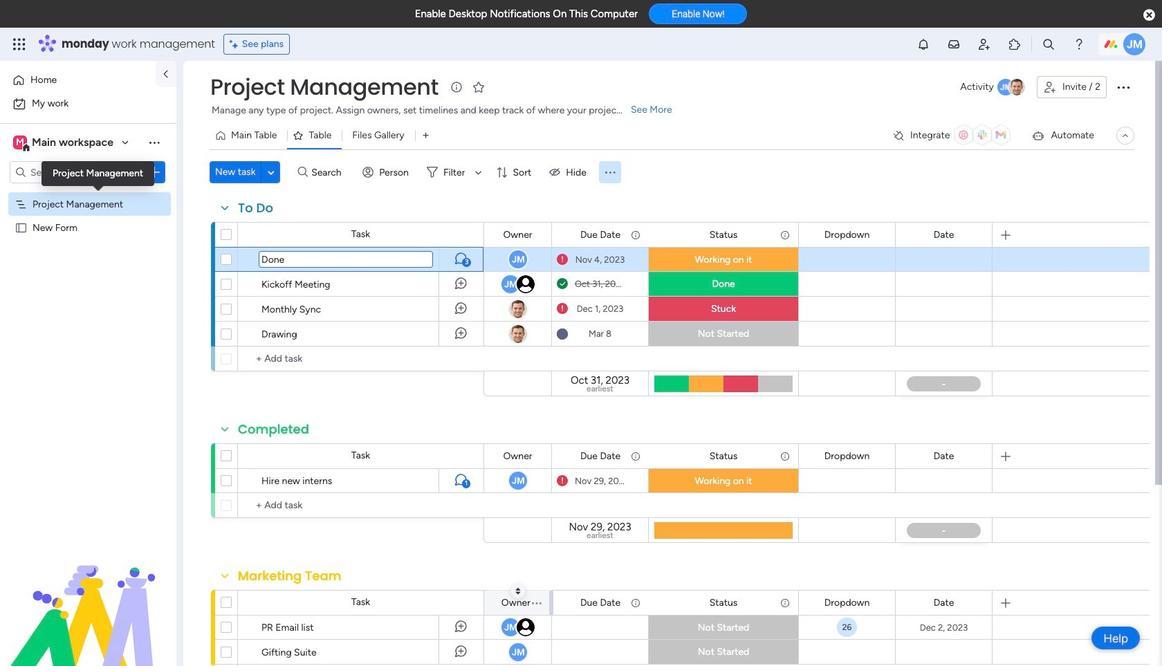 Task type: locate. For each thing, give the bounding box(es) containing it.
0 vertical spatial v2 overdue deadline image
[[557, 302, 568, 316]]

public board image
[[15, 221, 28, 234]]

None field
[[207, 73, 442, 102], [235, 199, 277, 217], [500, 227, 536, 243], [577, 227, 624, 243], [706, 227, 741, 243], [821, 227, 874, 243], [931, 227, 958, 243], [260, 252, 433, 267], [235, 421, 313, 439], [500, 449, 536, 464], [577, 449, 624, 464], [706, 449, 741, 464], [821, 449, 874, 464], [931, 449, 958, 464], [235, 568, 345, 586], [493, 596, 529, 611], [577, 596, 624, 611], [706, 596, 741, 611], [821, 596, 874, 611], [931, 596, 958, 611], [207, 73, 442, 102], [235, 199, 277, 217], [500, 227, 536, 243], [577, 227, 624, 243], [706, 227, 741, 243], [821, 227, 874, 243], [931, 227, 958, 243], [260, 252, 433, 267], [235, 421, 313, 439], [500, 449, 536, 464], [577, 449, 624, 464], [706, 449, 741, 464], [821, 449, 874, 464], [931, 449, 958, 464], [235, 568, 345, 586], [493, 596, 529, 611], [577, 596, 624, 611], [706, 596, 741, 611], [821, 596, 874, 611], [931, 596, 958, 611]]

0 horizontal spatial options image
[[147, 165, 161, 179]]

1 vertical spatial v2 overdue deadline image
[[557, 474, 568, 488]]

Search field
[[308, 163, 350, 182]]

v2 done deadline image
[[557, 278, 568, 291]]

column information image
[[631, 229, 642, 240], [780, 229, 791, 240], [780, 451, 791, 462], [631, 598, 642, 609], [780, 598, 791, 609]]

0 vertical spatial option
[[8, 69, 147, 91]]

1 horizontal spatial options image
[[192, 635, 203, 666]]

angle down image
[[268, 167, 275, 178]]

list box
[[0, 189, 176, 426]]

arrow down image
[[470, 164, 487, 181]]

workspace options image
[[147, 135, 161, 149]]

2 vertical spatial option
[[0, 191, 176, 194]]

options image
[[147, 165, 161, 179], [192, 635, 203, 666]]

2 v2 overdue deadline image from the top
[[557, 474, 568, 488]]

help image
[[1073, 37, 1087, 51]]

sort asc image
[[516, 588, 521, 596]]

add to favorites image
[[472, 80, 486, 94]]

lottie animation image
[[0, 527, 176, 666]]

1 vertical spatial option
[[8, 93, 168, 115]]

v2 overdue deadline image
[[557, 302, 568, 316], [557, 474, 568, 488]]

option
[[8, 69, 147, 91], [8, 93, 168, 115], [0, 191, 176, 194]]

select product image
[[12, 37, 26, 51]]

0 vertical spatial options image
[[147, 165, 161, 179]]

1 vertical spatial options image
[[192, 635, 203, 666]]

v2 search image
[[298, 165, 308, 180]]

1 v2 overdue deadline image from the top
[[557, 302, 568, 316]]



Task type: describe. For each thing, give the bounding box(es) containing it.
monday marketplace image
[[1008, 37, 1022, 51]]

invite members image
[[978, 37, 992, 51]]

menu image
[[603, 165, 617, 179]]

column information image
[[631, 451, 642, 462]]

Search in workspace field
[[29, 164, 116, 180]]

add view image
[[423, 130, 429, 141]]

sort desc image
[[516, 588, 521, 596]]

update feed image
[[947, 37, 961, 51]]

workspace image
[[13, 135, 27, 150]]

dapulse close image
[[1144, 8, 1156, 22]]

workspace selection element
[[13, 134, 116, 152]]

collapse board header image
[[1120, 130, 1132, 141]]

notifications image
[[917, 37, 931, 51]]

show board description image
[[448, 80, 465, 94]]

jeremy miller image
[[1124, 33, 1146, 55]]

v2 overdue deadline image
[[557, 253, 568, 266]]

see plans image
[[230, 37, 242, 52]]

search everything image
[[1042, 37, 1056, 51]]

options image
[[1116, 79, 1132, 96]]

lottie animation element
[[0, 527, 176, 666]]



Task type: vqa. For each thing, say whether or not it's contained in the screenshot.
"Workspace selection" Element
yes



